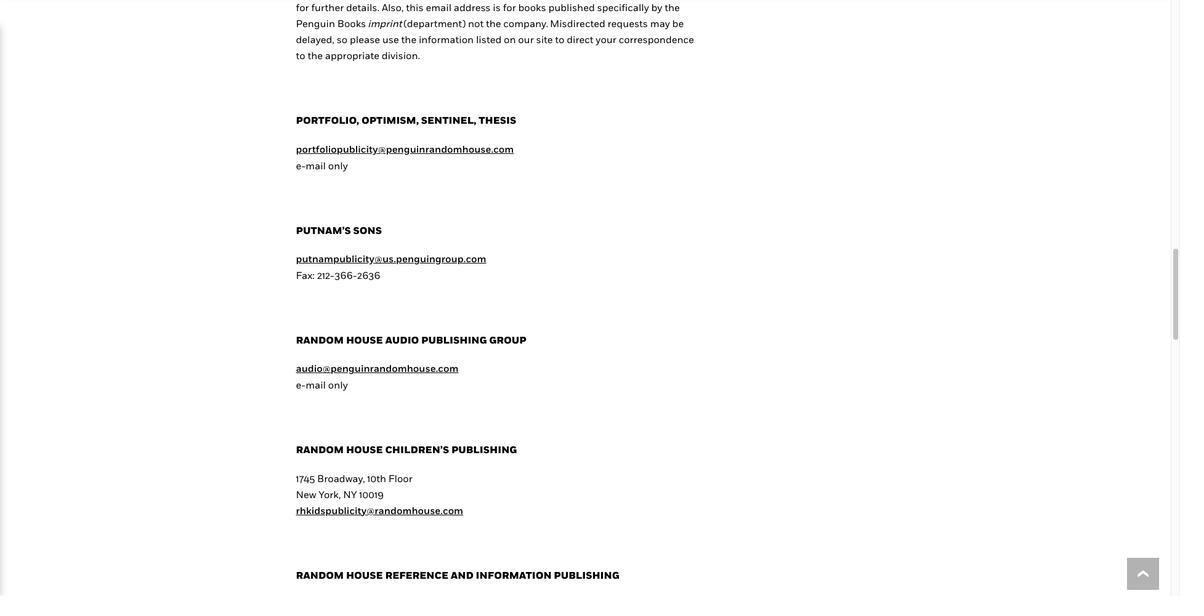 Task type: describe. For each thing, give the bounding box(es) containing it.
information
[[476, 569, 552, 582]]

10th
[[367, 472, 386, 485]]

2 horizontal spatial the
[[486, 18, 501, 30]]

listed
[[476, 34, 502, 46]]

only for audio@penguinrandomhouse.com e-mail only
[[328, 379, 348, 391]]

broadway,
[[317, 472, 365, 485]]

e- for portfoliopublicity@penguinrandomhouse.com e-mail only
[[296, 159, 306, 172]]

be
[[672, 18, 684, 30]]

division.
[[382, 50, 420, 62]]

0 vertical spatial to
[[555, 34, 565, 46]]

portfoliopublicity@penguinrandomhouse.com link
[[296, 143, 514, 155]]

mail for audio@penguinrandomhouse.com e-mail only
[[306, 379, 326, 391]]

appropriate
[[325, 50, 379, 62]]

portfoliopublicity@penguinrandomhouse.com e-mail only
[[296, 143, 514, 172]]

random house children's publishing
[[296, 444, 517, 456]]

2 vertical spatial the
[[308, 50, 323, 62]]

portfoliopublicity@penguinrandomhouse.com
[[296, 143, 514, 155]]

random for random house audio publishing group
[[296, 334, 344, 346]]

our
[[518, 34, 534, 46]]

putnampublicity@us.penguingroup.com link
[[296, 253, 486, 265]]

2 vertical spatial publishing
[[554, 569, 620, 582]]

audio@penguinrandomhouse.com
[[296, 362, 459, 375]]

e- for audio@penguinrandomhouse.com e-mail only
[[296, 379, 306, 391]]

on
[[504, 34, 516, 46]]

house for reference
[[346, 569, 383, 582]]

ny
[[343, 488, 357, 501]]

house for children's
[[346, 444, 383, 456]]

house for audio
[[346, 334, 383, 346]]

putnam's sons
[[296, 224, 382, 236]]

direct
[[567, 34, 594, 46]]

putnam's
[[296, 224, 351, 236]]

use
[[382, 34, 399, 46]]

sons
[[353, 224, 382, 236]]

rhkidspublicity@randomhouse.com link
[[296, 504, 463, 517]]

1745
[[296, 472, 315, 485]]

and
[[451, 569, 474, 582]]

correspondence
[[619, 34, 694, 46]]

10019
[[359, 488, 384, 501]]

optimism,
[[362, 114, 419, 127]]

putnampublicity@us.penguingroup.com
[[296, 253, 486, 265]]

212-
[[317, 269, 334, 281]]

366-
[[334, 269, 357, 281]]

portfolio,
[[296, 114, 359, 127]]

group
[[489, 334, 527, 346]]

publishing for audio
[[421, 334, 487, 346]]



Task type: locate. For each thing, give the bounding box(es) containing it.
1 vertical spatial mail
[[306, 379, 326, 391]]

to
[[555, 34, 565, 46], [296, 50, 305, 62]]

site
[[536, 34, 553, 46]]

mail for portfoliopublicity@penguinrandomhouse.com e-mail only
[[306, 159, 326, 172]]

1 vertical spatial e-
[[296, 379, 306, 391]]

2636
[[357, 269, 380, 281]]

0 horizontal spatial to
[[296, 50, 305, 62]]

1 only from the top
[[328, 159, 348, 172]]

1 mail from the top
[[306, 159, 326, 172]]

requests
[[608, 18, 648, 30]]

2 only from the top
[[328, 379, 348, 391]]

0 vertical spatial house
[[346, 334, 383, 346]]

1 vertical spatial the
[[401, 34, 417, 46]]

information
[[419, 34, 474, 46]]

only inside audio@penguinrandomhouse.com e-mail only
[[328, 379, 348, 391]]

e-
[[296, 159, 306, 172], [296, 379, 306, 391]]

only down audio@penguinrandomhouse.com
[[328, 379, 348, 391]]

1 vertical spatial only
[[328, 379, 348, 391]]

portfolio, optimism, sentinel, thesis
[[296, 114, 516, 127]]

may
[[650, 18, 670, 30]]

1 house from the top
[[346, 334, 383, 346]]

0 vertical spatial the
[[486, 18, 501, 30]]

(department)
[[404, 18, 466, 30]]

random for random house children's publishing
[[296, 444, 344, 456]]

random
[[296, 334, 344, 346], [296, 444, 344, 456], [296, 569, 344, 582]]

2 house from the top
[[346, 444, 383, 456]]

house up 10th
[[346, 444, 383, 456]]

rhkidspublicity@randomhouse.com
[[296, 504, 463, 517]]

1 e- from the top
[[296, 159, 306, 172]]

to right site
[[555, 34, 565, 46]]

imprint
[[368, 18, 402, 30]]

the down delayed,
[[308, 50, 323, 62]]

audio@penguinrandomhouse.com e-mail only
[[296, 362, 459, 391]]

only
[[328, 159, 348, 172], [328, 379, 348, 391]]

mail inside audio@penguinrandomhouse.com e-mail only
[[306, 379, 326, 391]]

fax:
[[296, 269, 315, 281]]

0 vertical spatial only
[[328, 159, 348, 172]]

random house reference and information publishing
[[296, 569, 620, 582]]

(department) not the company. misdirected requests may be delayed, so please use the information listed on our site to direct your correspondence to the appropriate division.
[[296, 18, 694, 62]]

audio
[[385, 334, 419, 346]]

york,
[[319, 488, 341, 501]]

1 vertical spatial publishing
[[451, 444, 517, 456]]

floor
[[389, 472, 413, 485]]

1 horizontal spatial the
[[401, 34, 417, 46]]

only down portfolio,
[[328, 159, 348, 172]]

1745 broadway, 10th floor new york, ny 10019 rhkidspublicity@randomhouse.com
[[296, 472, 463, 517]]

0 vertical spatial publishing
[[421, 334, 487, 346]]

3 house from the top
[[346, 569, 383, 582]]

the
[[486, 18, 501, 30], [401, 34, 417, 46], [308, 50, 323, 62]]

sentinel,
[[421, 114, 476, 127]]

your
[[596, 34, 617, 46]]

thesis
[[479, 114, 516, 127]]

children's
[[385, 444, 449, 456]]

the up division.
[[401, 34, 417, 46]]

audio@penguinrandomhouse.com link
[[296, 362, 459, 375]]

1 horizontal spatial to
[[555, 34, 565, 46]]

only for portfoliopublicity@penguinrandomhouse.com e-mail only
[[328, 159, 348, 172]]

so
[[337, 34, 348, 46]]

delayed,
[[296, 34, 334, 46]]

0 horizontal spatial the
[[308, 50, 323, 62]]

1 vertical spatial house
[[346, 444, 383, 456]]

house left reference
[[346, 569, 383, 582]]

1 vertical spatial random
[[296, 444, 344, 456]]

the up listed
[[486, 18, 501, 30]]

company. misdirected
[[503, 18, 605, 30]]

0 vertical spatial mail
[[306, 159, 326, 172]]

e- inside portfoliopublicity@penguinrandomhouse.com e-mail only
[[296, 159, 306, 172]]

publishing for children's
[[451, 444, 517, 456]]

0 vertical spatial random
[[296, 334, 344, 346]]

mail
[[306, 159, 326, 172], [306, 379, 326, 391]]

3 random from the top
[[296, 569, 344, 582]]

2 random from the top
[[296, 444, 344, 456]]

1 vertical spatial to
[[296, 50, 305, 62]]

publishing
[[421, 334, 487, 346], [451, 444, 517, 456], [554, 569, 620, 582]]

2 vertical spatial random
[[296, 569, 344, 582]]

random house audio publishing group
[[296, 334, 527, 346]]

house up the audio@penguinrandomhouse.com link at the left bottom of page
[[346, 334, 383, 346]]

1 random from the top
[[296, 334, 344, 346]]

only inside portfoliopublicity@penguinrandomhouse.com e-mail only
[[328, 159, 348, 172]]

house
[[346, 334, 383, 346], [346, 444, 383, 456], [346, 569, 383, 582]]

2 mail from the top
[[306, 379, 326, 391]]

putnampublicity@us.penguingroup.com fax: 212-366-2636
[[296, 253, 486, 281]]

new
[[296, 488, 316, 501]]

not
[[468, 18, 484, 30]]

0 vertical spatial e-
[[296, 159, 306, 172]]

mail inside portfoliopublicity@penguinrandomhouse.com e-mail only
[[306, 159, 326, 172]]

please
[[350, 34, 380, 46]]

2 vertical spatial house
[[346, 569, 383, 582]]

to down delayed,
[[296, 50, 305, 62]]

reference
[[385, 569, 448, 582]]

2 e- from the top
[[296, 379, 306, 391]]

e- inside audio@penguinrandomhouse.com e-mail only
[[296, 379, 306, 391]]

random for random house reference and information publishing
[[296, 569, 344, 582]]



Task type: vqa. For each thing, say whether or not it's contained in the screenshot.
Paperback corresponding to $5.99
no



